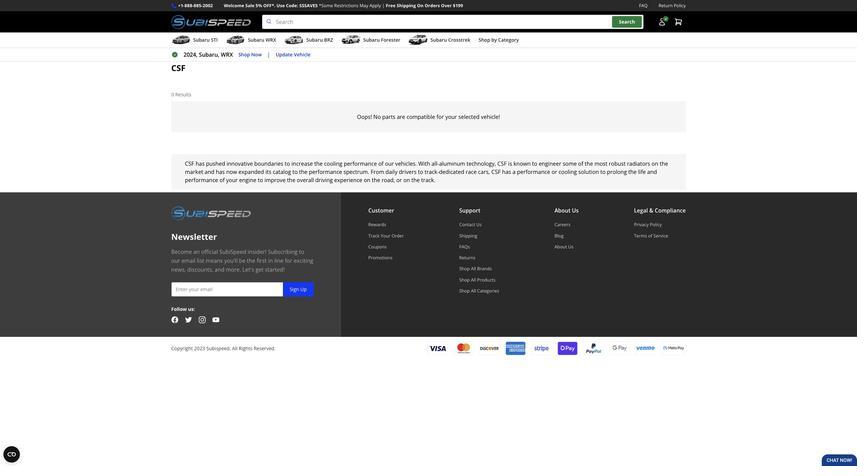Task type: describe. For each thing, give the bounding box(es) containing it.
privacy policy link
[[634, 222, 686, 228]]

track your order link
[[368, 233, 404, 239]]

the right increase
[[314, 160, 323, 168]]

discounts,
[[187, 266, 213, 274]]

insider!
[[248, 248, 267, 256]]

subaru for subaru forester
[[363, 37, 380, 43]]

and inside become an official subispeed insider! subscribing to our email list means you'll be the first in line for exciting news, discounts, and more. let's get started!
[[215, 266, 224, 274]]

contact
[[459, 222, 475, 228]]

dedicated
[[439, 168, 464, 176]]

performance down known
[[517, 168, 550, 176]]

shipping link
[[459, 233, 499, 239]]

0 horizontal spatial has
[[196, 160, 205, 168]]

0 vertical spatial us
[[572, 207, 579, 215]]

market
[[185, 168, 203, 176]]

sti
[[211, 37, 218, 43]]

search
[[619, 19, 635, 25]]

rewards
[[368, 222, 386, 228]]

customer
[[368, 207, 394, 215]]

performance up the driving
[[309, 168, 342, 176]]

welcome
[[224, 2, 244, 9]]

the up solution
[[585, 160, 593, 168]]

0 results
[[171, 91, 191, 98]]

to down increase
[[292, 168, 298, 176]]

2 subispeed logo image from the top
[[171, 206, 251, 221]]

known
[[514, 160, 531, 168]]

blog
[[555, 233, 564, 239]]

terms
[[634, 233, 647, 239]]

forester
[[381, 37, 400, 43]]

catalog
[[273, 168, 291, 176]]

innovative
[[227, 160, 253, 168]]

button image
[[658, 18, 666, 26]]

csf left is
[[497, 160, 507, 168]]

paypal image
[[583, 341, 604, 356]]

selected
[[458, 113, 480, 121]]

driving
[[315, 177, 333, 184]]

shop for shop by category
[[479, 37, 490, 43]]

by
[[491, 37, 497, 43]]

all for brands
[[471, 266, 476, 272]]

official
[[201, 248, 218, 256]]

return policy
[[659, 2, 686, 9]]

2024, subaru, wrx
[[184, 51, 233, 59]]

race
[[466, 168, 477, 176]]

1 subispeed logo image from the top
[[171, 15, 251, 29]]

all for products
[[471, 277, 476, 283]]

your inside csf has pushed innovative boundaries to increase the cooling performance of our vehicles. with all-aluminum technology, csf is known to engineer some of the most robust radiators on the market and has now expanded its catalog to the performance spectrum. from daily drivers to track-dedicated race cars, csf has a performance or cooling solution to prolong the life and performance of your engine to improve the overall driving experience on the road, or on the track.
[[226, 177, 238, 184]]

shoppay image
[[557, 341, 578, 356]]

0
[[171, 91, 174, 98]]

5%
[[256, 2, 262, 9]]

shop all brands link
[[459, 266, 499, 272]]

a
[[513, 168, 516, 176]]

apply
[[369, 2, 381, 9]]

about us link
[[555, 244, 579, 250]]

in
[[268, 257, 273, 265]]

is
[[508, 160, 512, 168]]

up
[[300, 286, 307, 293]]

1 vertical spatial cooling
[[559, 168, 577, 176]]

subaru sti
[[193, 37, 218, 43]]

to up catalog
[[285, 160, 290, 168]]

crosstrek
[[448, 37, 470, 43]]

email
[[182, 257, 195, 265]]

on
[[417, 2, 423, 9]]

aluminum
[[439, 160, 465, 168]]

reserved.
[[254, 345, 276, 352]]

to right known
[[532, 160, 537, 168]]

+1-888-885-2002
[[178, 2, 213, 9]]

a subaru crosstrek thumbnail image image
[[409, 35, 428, 45]]

subispeed
[[219, 248, 246, 256]]

follow us:
[[171, 306, 195, 313]]

sign up button
[[283, 283, 314, 297]]

legal
[[634, 207, 648, 215]]

solution
[[578, 168, 599, 176]]

robust
[[609, 160, 626, 168]]

vehicles.
[[395, 160, 417, 168]]

now
[[251, 51, 262, 58]]

welcome sale 5% off*. use code: sssave5
[[224, 2, 318, 9]]

subaru crosstrek button
[[409, 34, 470, 48]]

return
[[659, 2, 673, 9]]

888-
[[185, 2, 194, 9]]

the right radiators
[[660, 160, 668, 168]]

shop now link
[[238, 51, 262, 59]]

*some restrictions may apply | free shipping on orders over $199
[[319, 2, 463, 9]]

0 horizontal spatial on
[[364, 177, 370, 184]]

faqs
[[459, 244, 470, 250]]

an
[[193, 248, 200, 256]]

1 vertical spatial |
[[267, 51, 270, 59]]

policy for return policy
[[674, 2, 686, 9]]

sale
[[245, 2, 254, 9]]

brands
[[477, 266, 492, 272]]

the down increase
[[299, 168, 308, 176]]

now
[[226, 168, 237, 176]]

free
[[386, 2, 396, 9]]

to down expanded
[[258, 177, 263, 184]]

promotions link
[[368, 255, 404, 261]]

visa image
[[427, 342, 448, 356]]

increase
[[291, 160, 313, 168]]

track your order
[[368, 233, 404, 239]]

use
[[277, 2, 285, 9]]

are
[[397, 113, 405, 121]]

let's
[[242, 266, 254, 274]]

csf up the market
[[185, 160, 194, 168]]

of down pushed
[[220, 177, 225, 184]]

shop for shop now
[[238, 51, 250, 58]]

started!
[[265, 266, 285, 274]]

2 horizontal spatial and
[[647, 168, 657, 176]]

faqs link
[[459, 244, 499, 250]]

shop for shop all products
[[459, 277, 470, 283]]

1 horizontal spatial on
[[403, 177, 410, 184]]

2 about us from the top
[[555, 244, 574, 250]]

all for categories
[[471, 288, 476, 294]]

to down most
[[600, 168, 606, 176]]

order
[[392, 233, 404, 239]]

means
[[206, 257, 223, 265]]

vehicle
[[294, 51, 311, 58]]

news,
[[171, 266, 186, 274]]

csf has pushed innovative boundaries to increase the cooling performance of our vehicles. with all-aluminum technology, csf is known to engineer some of the most robust radiators on the market and has now expanded its catalog to the performance spectrum. from daily drivers to track-dedicated race cars, csf has a performance or cooling solution to prolong the life and performance of your engine to improve the overall driving experience on the road, or on the track.
[[185, 160, 668, 184]]

newsletter
[[171, 231, 217, 243]]

1 vertical spatial or
[[396, 177, 402, 184]]

engineer
[[539, 160, 561, 168]]

all left rights
[[232, 345, 238, 352]]



Task type: vqa. For each thing, say whether or not it's contained in the screenshot.
the Brake related to Brake System
no



Task type: locate. For each thing, give the bounding box(es) containing it.
2 about from the top
[[555, 244, 567, 250]]

update
[[276, 51, 293, 58]]

subaru left crosstrek
[[430, 37, 447, 43]]

csf
[[171, 62, 186, 74], [185, 160, 194, 168], [497, 160, 507, 168], [491, 168, 501, 176]]

1 horizontal spatial or
[[552, 168, 557, 176]]

results
[[175, 91, 191, 98]]

2 horizontal spatial has
[[502, 168, 511, 176]]

csf down 2024,
[[171, 62, 186, 74]]

may
[[360, 2, 368, 9]]

has left a
[[502, 168, 511, 176]]

1 horizontal spatial |
[[382, 2, 385, 9]]

1 horizontal spatial your
[[445, 113, 457, 121]]

contact us
[[459, 222, 482, 228]]

for inside become an official subispeed insider! subscribing to our email list means you'll be the first in line for exciting news, discounts, and more. let's get started!
[[285, 257, 292, 265]]

subaru for subaru sti
[[193, 37, 210, 43]]

exciting
[[294, 257, 313, 265]]

subispeed logo image up "newsletter"
[[171, 206, 251, 221]]

shop down shop all products
[[459, 288, 470, 294]]

shop down returns
[[459, 266, 470, 272]]

subaru left forester
[[363, 37, 380, 43]]

0 vertical spatial our
[[385, 160, 394, 168]]

subaru left brz
[[306, 37, 323, 43]]

subaru left sti
[[193, 37, 210, 43]]

road,
[[382, 177, 395, 184]]

2 horizontal spatial on
[[652, 160, 658, 168]]

the left life
[[628, 168, 637, 176]]

all down shop all brands
[[471, 277, 476, 283]]

subaru for subaru wrx
[[248, 37, 264, 43]]

0 vertical spatial shipping
[[397, 2, 416, 9]]

your
[[445, 113, 457, 121], [226, 177, 238, 184]]

has up the market
[[196, 160, 205, 168]]

1 about from the top
[[555, 207, 571, 215]]

$199
[[453, 2, 463, 9]]

stripe image
[[531, 342, 552, 356]]

performance down the market
[[185, 177, 218, 184]]

2 subaru from the left
[[248, 37, 264, 43]]

1 vertical spatial wrx
[[221, 51, 233, 59]]

1 vertical spatial your
[[226, 177, 238, 184]]

shop down shop all brands
[[459, 277, 470, 283]]

restrictions
[[334, 2, 358, 9]]

0 horizontal spatial for
[[285, 257, 292, 265]]

has down pushed
[[216, 168, 225, 176]]

shipping down contact
[[459, 233, 477, 239]]

subaru up 'now'
[[248, 37, 264, 43]]

0 vertical spatial about us
[[555, 207, 579, 215]]

1 vertical spatial shipping
[[459, 233, 477, 239]]

to down with
[[418, 168, 423, 176]]

us for contact us "link"
[[476, 222, 482, 228]]

3 subaru from the left
[[306, 37, 323, 43]]

0 vertical spatial your
[[445, 113, 457, 121]]

for right compatible
[[437, 113, 444, 121]]

all left brands
[[471, 266, 476, 272]]

0 vertical spatial about
[[555, 207, 571, 215]]

cooling down the "some"
[[559, 168, 577, 176]]

subispeed.
[[206, 345, 231, 352]]

shop
[[479, 37, 490, 43], [238, 51, 250, 58], [459, 266, 470, 272], [459, 277, 470, 283], [459, 288, 470, 294]]

a subaru brz thumbnail image image
[[284, 35, 304, 45]]

parts
[[382, 113, 395, 121]]

0 horizontal spatial our
[[171, 257, 180, 265]]

subispeed logo image down 2002 on the top left of page
[[171, 15, 251, 29]]

0 horizontal spatial your
[[226, 177, 238, 184]]

metapay image
[[663, 347, 684, 351]]

shop for shop all brands
[[459, 266, 470, 272]]

the inside become an official subispeed insider! subscribing to our email list means you'll be the first in line for exciting news, discounts, and more. let's get started!
[[247, 257, 255, 265]]

legal & compliance
[[634, 207, 686, 215]]

search input field
[[262, 15, 643, 29]]

0 vertical spatial or
[[552, 168, 557, 176]]

venmo image
[[635, 341, 656, 356]]

1 vertical spatial us
[[476, 222, 482, 228]]

from
[[371, 168, 384, 176]]

Enter your email text field
[[171, 283, 314, 297]]

0 horizontal spatial or
[[396, 177, 402, 184]]

|
[[382, 2, 385, 9], [267, 51, 270, 59]]

our inside csf has pushed innovative boundaries to increase the cooling performance of our vehicles. with all-aluminum technology, csf is known to engineer some of the most robust radiators on the market and has now expanded its catalog to the performance spectrum. from daily drivers to track-dedicated race cars, csf has a performance or cooling solution to prolong the life and performance of your engine to improve the overall driving experience on the road, or on the track.
[[385, 160, 394, 168]]

radiators
[[627, 160, 650, 168]]

subscribing
[[268, 248, 298, 256]]

885-
[[194, 2, 203, 9]]

policy right return
[[674, 2, 686, 9]]

1 horizontal spatial wrx
[[266, 37, 276, 43]]

shop left 'now'
[[238, 51, 250, 58]]

subaru brz button
[[284, 34, 333, 48]]

all down shop all products
[[471, 288, 476, 294]]

and down pushed
[[205, 168, 214, 176]]

wrx down 'a subaru wrx thumbnail image'
[[221, 51, 233, 59]]

0 vertical spatial for
[[437, 113, 444, 121]]

performance
[[344, 160, 377, 168], [309, 168, 342, 176], [517, 168, 550, 176], [185, 177, 218, 184]]

0 vertical spatial |
[[382, 2, 385, 9]]

categories
[[477, 288, 499, 294]]

1 vertical spatial our
[[171, 257, 180, 265]]

your left selected
[[445, 113, 457, 121]]

subaru wrx button
[[226, 34, 276, 48]]

a subaru sti thumbnail image image
[[171, 35, 190, 45]]

sssave5
[[299, 2, 318, 9]]

brz
[[324, 37, 333, 43]]

wrx inside subaru wrx dropdown button
[[266, 37, 276, 43]]

1 vertical spatial policy
[[650, 222, 662, 228]]

careers link
[[555, 222, 579, 228]]

| right 'now'
[[267, 51, 270, 59]]

cooling
[[324, 160, 342, 168], [559, 168, 577, 176]]

wrx up the update
[[266, 37, 276, 43]]

youtube logo image
[[212, 317, 219, 324]]

and down means
[[215, 266, 224, 274]]

orders
[[425, 2, 440, 9]]

0 horizontal spatial policy
[[650, 222, 662, 228]]

our inside become an official subispeed insider! subscribing to our email list means you'll be the first in line for exciting news, discounts, and more. let's get started!
[[171, 257, 180, 265]]

instagram logo image
[[199, 317, 205, 324]]

0 horizontal spatial shipping
[[397, 2, 416, 9]]

compatible
[[407, 113, 435, 121]]

0 vertical spatial subispeed logo image
[[171, 15, 251, 29]]

prolong
[[607, 168, 627, 176]]

subaru forester button
[[341, 34, 400, 48]]

performance up spectrum.
[[344, 160, 377, 168]]

about
[[555, 207, 571, 215], [555, 244, 567, 250]]

about down blog
[[555, 244, 567, 250]]

cooling up the driving
[[324, 160, 342, 168]]

subispeed logo image
[[171, 15, 251, 29], [171, 206, 251, 221]]

mastercard image
[[453, 342, 474, 356]]

search button
[[612, 16, 642, 28]]

policy up terms of service "link"
[[650, 222, 662, 228]]

| left free
[[382, 2, 385, 9]]

spectrum.
[[344, 168, 369, 176]]

subaru for subaru brz
[[306, 37, 323, 43]]

to
[[285, 160, 290, 168], [532, 160, 537, 168], [292, 168, 298, 176], [418, 168, 423, 176], [600, 168, 606, 176], [258, 177, 263, 184], [299, 248, 304, 256]]

with
[[418, 160, 430, 168]]

oops!
[[357, 113, 372, 121]]

returns link
[[459, 255, 499, 261]]

your down now at the top left of page
[[226, 177, 238, 184]]

open widget image
[[3, 447, 20, 463]]

update vehicle button
[[276, 51, 311, 59]]

be
[[239, 257, 245, 265]]

4 subaru from the left
[[363, 37, 380, 43]]

2024,
[[184, 51, 198, 59]]

on down drivers
[[403, 177, 410, 184]]

track
[[368, 233, 380, 239]]

the down catalog
[[287, 177, 295, 184]]

1 vertical spatial about us
[[555, 244, 574, 250]]

twitter logo image
[[185, 317, 192, 324]]

all-
[[432, 160, 439, 168]]

has
[[196, 160, 205, 168], [216, 168, 225, 176], [502, 168, 511, 176]]

to up exciting
[[299, 248, 304, 256]]

us down blog link
[[568, 244, 574, 250]]

subaru for subaru crosstrek
[[430, 37, 447, 43]]

sign up
[[290, 286, 307, 293]]

shop all brands
[[459, 266, 492, 272]]

terms of service link
[[634, 233, 686, 239]]

and right life
[[647, 168, 657, 176]]

0 vertical spatial wrx
[[266, 37, 276, 43]]

1 horizontal spatial and
[[215, 266, 224, 274]]

technology,
[[467, 160, 496, 168]]

0 horizontal spatial |
[[267, 51, 270, 59]]

us up shipping link
[[476, 222, 482, 228]]

track.
[[421, 177, 435, 184]]

amex image
[[505, 342, 526, 356]]

of up from
[[378, 160, 384, 168]]

or
[[552, 168, 557, 176], [396, 177, 402, 184]]

on right radiators
[[652, 160, 658, 168]]

1 subaru from the left
[[193, 37, 210, 43]]

the right the "be"
[[247, 257, 255, 265]]

shipping
[[397, 2, 416, 9], [459, 233, 477, 239]]

on down spectrum.
[[364, 177, 370, 184]]

the down drivers
[[411, 177, 420, 184]]

1 vertical spatial for
[[285, 257, 292, 265]]

returns
[[459, 255, 475, 261]]

engine
[[239, 177, 256, 184]]

1 horizontal spatial our
[[385, 160, 394, 168]]

1 vertical spatial subispeed logo image
[[171, 206, 251, 221]]

coupons
[[368, 244, 387, 250]]

1 horizontal spatial has
[[216, 168, 225, 176]]

facebook logo image
[[171, 317, 178, 324]]

subaru wrx
[[248, 37, 276, 43]]

1 horizontal spatial for
[[437, 113, 444, 121]]

5 subaru from the left
[[430, 37, 447, 43]]

0 horizontal spatial and
[[205, 168, 214, 176]]

us up "careers" link on the right top
[[572, 207, 579, 215]]

us for the about us link
[[568, 244, 574, 250]]

drivers
[[399, 168, 416, 176]]

2002
[[203, 2, 213, 9]]

expanded
[[239, 168, 264, 176]]

+1-888-885-2002 link
[[178, 2, 213, 9]]

over
[[441, 2, 452, 9]]

to inside become an official subispeed insider! subscribing to our email list means you'll be the first in line for exciting news, discounts, and more. let's get started!
[[299, 248, 304, 256]]

a subaru wrx thumbnail image image
[[226, 35, 245, 45]]

0 horizontal spatial cooling
[[324, 160, 342, 168]]

on
[[652, 160, 658, 168], [364, 177, 370, 184], [403, 177, 410, 184]]

or right road,
[[396, 177, 402, 184]]

0 horizontal spatial wrx
[[221, 51, 233, 59]]

of right the "some"
[[578, 160, 583, 168]]

subaru forester
[[363, 37, 400, 43]]

+1-
[[178, 2, 185, 9]]

our up daily
[[385, 160, 394, 168]]

policy for privacy policy
[[650, 222, 662, 228]]

us
[[572, 207, 579, 215], [476, 222, 482, 228], [568, 244, 574, 250]]

about up careers
[[555, 207, 571, 215]]

all
[[471, 266, 476, 272], [471, 277, 476, 283], [471, 288, 476, 294], [232, 345, 238, 352]]

oops! no parts are compatible for your selected vehicle!
[[357, 113, 500, 121]]

0 vertical spatial cooling
[[324, 160, 342, 168]]

and
[[205, 168, 214, 176], [647, 168, 657, 176], [215, 266, 224, 274]]

csf right cars,
[[491, 168, 501, 176]]

1 horizontal spatial shipping
[[459, 233, 477, 239]]

googlepay image
[[609, 341, 630, 356]]

our up "news,"
[[171, 257, 180, 265]]

for
[[437, 113, 444, 121], [285, 257, 292, 265]]

about us down blog link
[[555, 244, 574, 250]]

about us up "careers" link on the right top
[[555, 207, 579, 215]]

boundaries
[[254, 160, 283, 168]]

shop left by
[[479, 37, 490, 43]]

or down engineer
[[552, 168, 557, 176]]

shop inside shop by category dropdown button
[[479, 37, 490, 43]]

the down from
[[372, 177, 380, 184]]

1 horizontal spatial cooling
[[559, 168, 577, 176]]

for right line
[[285, 257, 292, 265]]

improve
[[264, 177, 286, 184]]

shipping left on
[[397, 2, 416, 9]]

0 vertical spatial policy
[[674, 2, 686, 9]]

shop by category
[[479, 37, 519, 43]]

a subaru forester thumbnail image image
[[341, 35, 360, 45]]

2 vertical spatial us
[[568, 244, 574, 250]]

privacy
[[634, 222, 649, 228]]

2023
[[194, 345, 205, 352]]

subaru inside "dropdown button"
[[430, 37, 447, 43]]

subaru inside dropdown button
[[306, 37, 323, 43]]

shop all products
[[459, 277, 496, 283]]

of right terms on the right of page
[[648, 233, 652, 239]]

1 horizontal spatial policy
[[674, 2, 686, 9]]

1 vertical spatial about
[[555, 244, 567, 250]]

shop inside "shop now" link
[[238, 51, 250, 58]]

shop for shop all categories
[[459, 288, 470, 294]]

policy inside return policy link
[[674, 2, 686, 9]]

policy
[[674, 2, 686, 9], [650, 222, 662, 228]]

&
[[649, 207, 653, 215]]

discover image
[[479, 342, 500, 356]]

become
[[171, 248, 192, 256]]

our
[[385, 160, 394, 168], [171, 257, 180, 265]]

1 about us from the top
[[555, 207, 579, 215]]

update vehicle
[[276, 51, 311, 58]]



